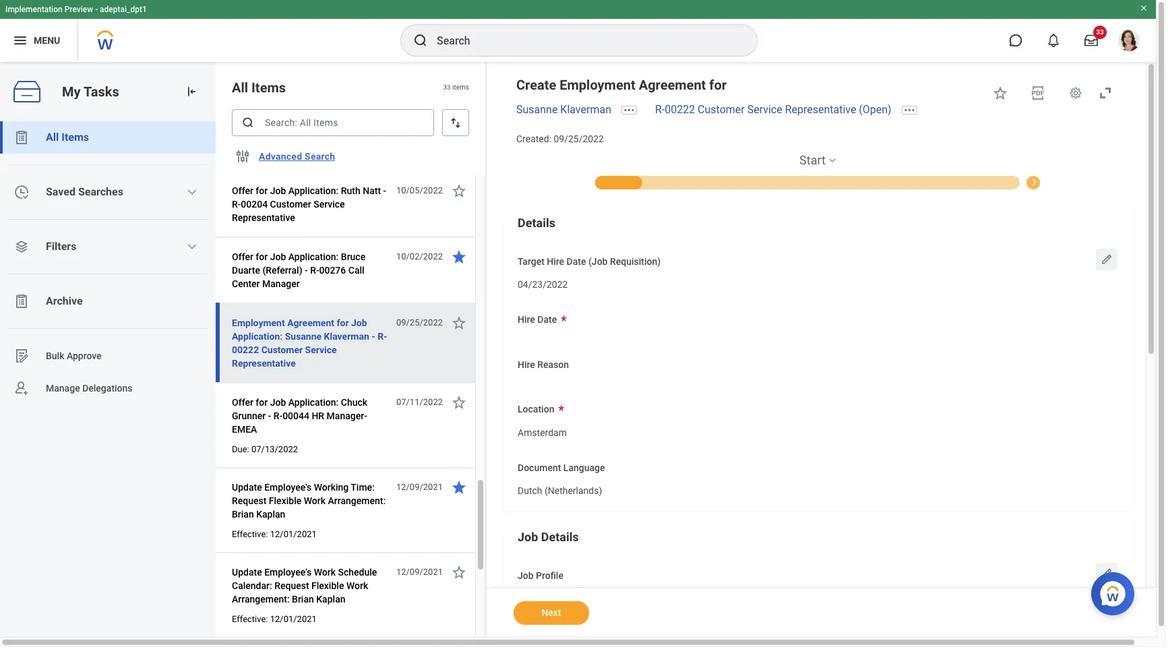 Task type: describe. For each thing, give the bounding box(es) containing it.
for for offer for job application: chuck grunner ‎- r-00044 hr manager- emea
[[256, 397, 268, 408]]

hire date
[[518, 314, 557, 325]]

offer for job application: ruth natt ‎- r-00204 customer service representative
[[232, 185, 386, 223]]

‎- inside offer for job application: ruth natt ‎- r-00204 customer service representative
[[383, 185, 386, 196]]

clipboard image for all items
[[13, 129, 30, 146]]

1 vertical spatial work
[[314, 567, 336, 578]]

inbox large image
[[1085, 34, 1098, 47]]

susanne klaverman
[[516, 103, 612, 116]]

location
[[518, 404, 555, 415]]

effective: 12/01/2021 for kaplan
[[232, 529, 317, 539]]

all inside all items button
[[46, 131, 59, 144]]

job inside offer for job application: ruth natt ‎- r-00204 customer service representative
[[270, 185, 286, 196]]

transformation import image
[[185, 85, 198, 98]]

bulk approve
[[46, 350, 102, 361]]

job profile
[[518, 571, 564, 581]]

all items button
[[0, 121, 216, 154]]

flexible inside update employee's work schedule calendar: request flexible work arrangement: brian kaplan
[[312, 581, 344, 591]]

00276
[[319, 265, 346, 276]]

offer for job application: ruth natt ‎- r-00204 customer service representative button
[[232, 183, 389, 226]]

call
[[348, 265, 365, 276]]

my tasks
[[62, 83, 119, 100]]

susanne klaverman link
[[516, 103, 612, 116]]

00222 inside employment agreement for job application: susanne klaverman ‎- r- 00222 customer service representative
[[232, 345, 259, 355]]

1 horizontal spatial klaverman
[[561, 103, 612, 116]]

profile
[[536, 571, 564, 581]]

r- inside employment agreement for job application: susanne klaverman ‎- r- 00222 customer service representative
[[378, 331, 387, 342]]

r-00222 customer service representative (open)
[[655, 103, 892, 116]]

schedule
[[338, 567, 377, 578]]

07/11/2022
[[396, 397, 443, 407]]

bruce
[[341, 251, 366, 262]]

approve
[[67, 350, 102, 361]]

search
[[305, 151, 335, 162]]

(netherlands)
[[545, 486, 602, 497]]

kaplan inside update employee's working time: request flexible work arrangement: brian kaplan
[[256, 509, 285, 520]]

kaplan inside update employee's work schedule calendar: request flexible work arrangement: brian kaplan
[[316, 594, 346, 605]]

my tasks element
[[0, 62, 216, 647]]

33 for 33
[[1097, 28, 1104, 36]]

next
[[542, 608, 561, 618]]

working
[[314, 482, 349, 493]]

‎- inside offer for job application: chuck grunner ‎- r-00044 hr manager- emea
[[268, 411, 271, 421]]

create employment agreement for
[[516, 77, 727, 93]]

00044
[[283, 411, 309, 421]]

dutch (netherlands)
[[518, 486, 602, 497]]

customer inside offer for job application: ruth natt ‎- r-00204 customer service representative
[[270, 199, 311, 210]]

fullscreen image
[[1098, 85, 1114, 101]]

12/09/2021 for update employee's working time: request flexible work arrangement: brian kaplan
[[396, 482, 443, 492]]

(open)
[[859, 103, 892, 116]]

list containing all items
[[0, 121, 216, 405]]

target hire date (job requisition) element
[[518, 271, 568, 295]]

application: for 00044
[[288, 397, 339, 408]]

hire for hire date
[[518, 314, 535, 325]]

adeptai_dpt1
[[100, 5, 147, 14]]

update for update employee's work schedule calendar: request flexible work arrangement: brian kaplan
[[232, 567, 262, 578]]

ruth
[[341, 185, 361, 196]]

target
[[518, 256, 545, 267]]

brian inside update employee's working time: request flexible work arrangement: brian kaplan
[[232, 509, 254, 520]]

for for offer for job application: bruce duarte (referral) ‎- r-00276 call center manager
[[256, 251, 268, 262]]

12/01/2021 for kaplan
[[270, 529, 317, 539]]

items inside the item list element
[[252, 80, 286, 96]]

application: for 00204
[[288, 185, 339, 196]]

justify image
[[12, 32, 28, 49]]

workday assistant region
[[1092, 567, 1140, 616]]

created: 09/25/2022
[[516, 133, 604, 144]]

job inside employment agreement for job application: susanne klaverman ‎- r- 00222 customer service representative
[[351, 318, 367, 328]]

3 star image from the top
[[451, 479, 467, 496]]

my
[[62, 83, 81, 100]]

hire reason
[[518, 359, 569, 370]]

created:
[[516, 133, 552, 144]]

offer for job application: bruce duarte (referral) ‎- r-00276 call center manager button
[[232, 249, 389, 292]]

contract button
[[1026, 174, 1064, 189]]

amsterdam
[[518, 427, 567, 438]]

representative inside employment agreement for job application: susanne klaverman ‎- r- 00222 customer service representative
[[232, 358, 296, 369]]

advanced search
[[259, 151, 335, 162]]

employee's for request
[[264, 567, 312, 578]]

all items inside button
[[46, 131, 89, 144]]

job inside the offer for job application: bruce duarte (referral) ‎- r-00276 call center manager
[[270, 251, 286, 262]]

update employee's work schedule calendar: request flexible work arrangement: brian kaplan button
[[232, 564, 389, 608]]

due:
[[232, 444, 249, 454]]

update employee's working time: request flexible work arrangement: brian kaplan button
[[232, 479, 389, 523]]

employment inside employment agreement for job application: susanne klaverman ‎- r- 00222 customer service representative
[[232, 318, 285, 328]]

edit image
[[1100, 567, 1114, 581]]

chevron down image for saved searches
[[187, 187, 198, 198]]

0 vertical spatial date
[[567, 256, 586, 267]]

filters button
[[0, 231, 216, 263]]

archive
[[46, 295, 83, 307]]

arrangement: inside update employee's working time: request flexible work arrangement: brian kaplan
[[328, 496, 386, 506]]

Search: All Items text field
[[232, 109, 434, 136]]

1 horizontal spatial employment
[[560, 77, 636, 93]]

1 vertical spatial details
[[541, 530, 579, 544]]

job profile element
[[518, 585, 657, 610]]

clipboard image for archive
[[13, 293, 30, 309]]

emea
[[232, 424, 257, 435]]

tasks
[[84, 83, 119, 100]]

4 star image from the top
[[451, 564, 467, 581]]

employment agreement for job application: susanne klaverman ‎- r- 00222 customer service representative button
[[232, 315, 389, 372]]

grunner
[[232, 411, 266, 421]]

menu banner
[[0, 0, 1156, 62]]

0 vertical spatial susanne
[[516, 103, 558, 116]]

0 vertical spatial details
[[518, 215, 556, 230]]

implementation
[[5, 5, 62, 14]]

Dutch (Netherlands) text field
[[518, 478, 602, 501]]

edit image
[[1100, 253, 1114, 266]]

start navigation
[[503, 152, 1133, 189]]

dutch
[[518, 486, 542, 497]]

profile logan mcneil image
[[1119, 30, 1140, 54]]

items
[[452, 84, 469, 91]]

07/13/2022
[[251, 444, 298, 454]]

customer inside text field
[[518, 594, 559, 605]]

job details element
[[503, 518, 1133, 647]]

brian inside update employee's work schedule calendar: request flexible work arrangement: brian kaplan
[[292, 594, 314, 605]]

center
[[232, 278, 260, 289]]

delegations
[[82, 383, 133, 394]]

preview
[[65, 5, 93, 14]]

request inside update employee's working time: request flexible work arrangement: brian kaplan
[[232, 496, 267, 506]]

clock check image
[[13, 184, 30, 200]]

r- inside offer for job application: chuck grunner ‎- r-00044 hr manager- emea
[[274, 411, 283, 421]]

update employee's working time: request flexible work arrangement: brian kaplan
[[232, 482, 386, 520]]

33 button
[[1077, 26, 1107, 55]]

language
[[564, 462, 605, 473]]

searches
[[78, 185, 123, 198]]

update for update employee's working time: request flexible work arrangement: brian kaplan
[[232, 482, 262, 493]]

target hire date (job requisition)
[[518, 256, 661, 267]]

time:
[[351, 482, 375, 493]]

document language
[[518, 462, 605, 473]]

filters
[[46, 240, 76, 253]]



Task type: vqa. For each thing, say whether or not it's contained in the screenshot.
the bottom 'Employment'
yes



Task type: locate. For each thing, give the bounding box(es) containing it.
update up calendar:
[[232, 567, 262, 578]]

offer for job application: chuck grunner ‎- r-00044 hr manager- emea button
[[232, 394, 389, 438]]

1 horizontal spatial items
[[252, 80, 286, 96]]

flexible down schedule
[[312, 581, 344, 591]]

request inside update employee's work schedule calendar: request flexible work arrangement: brian kaplan
[[275, 581, 309, 591]]

star image
[[992, 85, 1009, 101], [451, 183, 467, 199], [451, 394, 467, 411]]

job inside offer for job application: chuck grunner ‎- r-00044 hr manager- emea
[[270, 397, 286, 408]]

representative inside offer for job application: ruth natt ‎- r-00204 customer service representative
[[232, 212, 295, 223]]

0 vertical spatial flexible
[[269, 496, 302, 506]]

job details
[[518, 530, 579, 544]]

hire down 04/23/2022
[[518, 314, 535, 325]]

contract
[[1034, 178, 1064, 187]]

0 vertical spatial employment
[[560, 77, 636, 93]]

0 horizontal spatial flexible
[[269, 496, 302, 506]]

0 horizontal spatial kaplan
[[256, 509, 285, 520]]

effective: 12/01/2021 down update employee's working time: request flexible work arrangement: brian kaplan
[[232, 529, 317, 539]]

1 clipboard image from the top
[[13, 129, 30, 146]]

request right calendar:
[[275, 581, 309, 591]]

Search Workday  search field
[[437, 26, 730, 55]]

star image for due: 07/13/2022
[[451, 394, 467, 411]]

start
[[800, 153, 826, 167]]

1 vertical spatial arrangement:
[[232, 594, 290, 605]]

all up saved
[[46, 131, 59, 144]]

arrangement: inside update employee's work schedule calendar: request flexible work arrangement: brian kaplan
[[232, 594, 290, 605]]

2 offer from the top
[[232, 251, 253, 262]]

00204
[[241, 199, 268, 210]]

application: inside offer for job application: ruth natt ‎- r-00204 customer service representative
[[288, 185, 339, 196]]

for up 'r-00222 customer service representative (open)' link
[[710, 77, 727, 93]]

12/01/2021 down update employee's work schedule calendar: request flexible work arrangement: brian kaplan
[[270, 614, 317, 624]]

location element
[[518, 419, 567, 443]]

1 vertical spatial 33
[[443, 84, 451, 91]]

r- inside the offer for job application: bruce duarte (referral) ‎- r-00276 call center manager
[[310, 265, 319, 276]]

0 vertical spatial effective:
[[232, 529, 268, 539]]

requisition)
[[610, 256, 661, 267]]

klaverman up created: 09/25/2022
[[561, 103, 612, 116]]

menu button
[[0, 19, 78, 62]]

2 effective: 12/01/2021 from the top
[[232, 614, 317, 624]]

1 vertical spatial chevron down image
[[187, 241, 198, 252]]

kaplan down schedule
[[316, 594, 346, 605]]

12/01/2021
[[270, 529, 317, 539], [270, 614, 317, 624]]

offer up grunner
[[232, 397, 253, 408]]

1 horizontal spatial agreement
[[639, 77, 706, 93]]

susanne inside employment agreement for job application: susanne klaverman ‎- r- 00222 customer service representative
[[285, 331, 322, 342]]

1 vertical spatial 00222
[[232, 345, 259, 355]]

user plus image
[[13, 380, 30, 396]]

susanne
[[516, 103, 558, 116], [285, 331, 322, 342]]

2 employee's from the top
[[264, 567, 312, 578]]

33 items
[[443, 84, 469, 91]]

items
[[252, 80, 286, 96], [62, 131, 89, 144]]

1 vertical spatial hire
[[518, 314, 535, 325]]

hire
[[547, 256, 564, 267], [518, 314, 535, 325], [518, 359, 535, 370]]

clipboard image up the clock check image
[[13, 129, 30, 146]]

details
[[518, 215, 556, 230], [541, 530, 579, 544]]

job up (referral)
[[270, 251, 286, 262]]

archive button
[[0, 285, 216, 318]]

susanne down create
[[516, 103, 558, 116]]

12/09/2021 for update employee's work schedule calendar: request flexible work arrangement: brian kaplan
[[396, 567, 443, 577]]

09/25/2022 inside the item list element
[[396, 318, 443, 328]]

brian
[[232, 509, 254, 520], [292, 594, 314, 605]]

0 vertical spatial clipboard image
[[13, 129, 30, 146]]

10/02/2022
[[396, 251, 443, 262]]

1 horizontal spatial brian
[[292, 594, 314, 605]]

close environment banner image
[[1140, 4, 1148, 12]]

application: inside employment agreement for job application: susanne klaverman ‎- r- 00222 customer service representative
[[232, 331, 283, 342]]

offer inside offer for job application: ruth natt ‎- r-00204 customer service representative
[[232, 185, 253, 196]]

1 12/09/2021 from the top
[[396, 482, 443, 492]]

manager
[[262, 278, 300, 289]]

effective: for brian
[[232, 529, 268, 539]]

items up search icon
[[252, 80, 286, 96]]

33 inside button
[[1097, 28, 1104, 36]]

view printable version (pdf) image
[[1030, 85, 1046, 101]]

1 update from the top
[[232, 482, 262, 493]]

employee's inside update employee's work schedule calendar: request flexible work arrangement: brian kaplan
[[264, 567, 312, 578]]

bulk
[[46, 350, 64, 361]]

1 vertical spatial request
[[275, 581, 309, 591]]

0 vertical spatial arrangement:
[[328, 496, 386, 506]]

notifications large image
[[1047, 34, 1061, 47]]

0 horizontal spatial 09/25/2022
[[396, 318, 443, 328]]

2 vertical spatial work
[[346, 581, 368, 591]]

2 effective: from the top
[[232, 614, 268, 624]]

1 vertical spatial susanne
[[285, 331, 322, 342]]

0 vertical spatial chevron down image
[[187, 187, 198, 198]]

09/25/2022 down susanne klaverman
[[554, 133, 604, 144]]

effective: up calendar:
[[232, 529, 268, 539]]

job up job profile
[[518, 530, 538, 544]]

employee's up calendar:
[[264, 567, 312, 578]]

offer up 00204 on the top of the page
[[232, 185, 253, 196]]

create
[[516, 77, 556, 93]]

application: up hr
[[288, 397, 339, 408]]

employee's inside update employee's working time: request flexible work arrangement: brian kaplan
[[264, 482, 312, 493]]

0 vertical spatial agreement
[[639, 77, 706, 93]]

2 12/01/2021 from the top
[[270, 614, 317, 624]]

perspective image
[[13, 239, 30, 255]]

04/23/2022
[[518, 279, 568, 290]]

details element
[[503, 203, 1133, 511]]

star image right 10/05/2022
[[451, 183, 467, 199]]

1 vertical spatial employment
[[232, 318, 285, 328]]

1 vertical spatial kaplan
[[316, 594, 346, 605]]

1 effective: 12/01/2021 from the top
[[232, 529, 317, 539]]

2 vertical spatial offer
[[232, 397, 253, 408]]

natt
[[363, 185, 381, 196]]

start button
[[800, 152, 826, 168]]

12/09/2021 right time:
[[396, 482, 443, 492]]

klaverman inside employment agreement for job application: susanne klaverman ‎- r- 00222 customer service representative
[[324, 331, 369, 342]]

0 horizontal spatial arrangement:
[[232, 594, 290, 605]]

for for offer for job application: ruth natt ‎- r-00204 customer service representative
[[256, 185, 268, 196]]

update inside update employee's working time: request flexible work arrangement: brian kaplan
[[232, 482, 262, 493]]

job
[[270, 185, 286, 196], [270, 251, 286, 262], [351, 318, 367, 328], [270, 397, 286, 408], [518, 530, 538, 544], [518, 571, 534, 581]]

33 left profile logan mcneil image
[[1097, 28, 1104, 36]]

chuck
[[341, 397, 368, 408]]

0 vertical spatial brian
[[232, 509, 254, 520]]

33
[[1097, 28, 1104, 36], [443, 84, 451, 91]]

work inside update employee's working time: request flexible work arrangement: brian kaplan
[[304, 496, 326, 506]]

job down advanced
[[270, 185, 286, 196]]

item list element
[[216, 62, 487, 647]]

for up grunner
[[256, 397, 268, 408]]

-
[[95, 5, 98, 14]]

date left (job on the top right of the page
[[567, 256, 586, 267]]

saved
[[46, 185, 75, 198]]

1 vertical spatial date
[[538, 314, 557, 325]]

12/09/2021
[[396, 482, 443, 492], [396, 567, 443, 577]]

employment down 'center'
[[232, 318, 285, 328]]

flexible inside update employee's working time: request flexible work arrangement: brian kaplan
[[269, 496, 302, 506]]

work down schedule
[[346, 581, 368, 591]]

menu
[[34, 35, 60, 46]]

items down my
[[62, 131, 89, 144]]

0 horizontal spatial employment
[[232, 318, 285, 328]]

clipboard image inside archive button
[[13, 293, 30, 309]]

for
[[710, 77, 727, 93], [256, 185, 268, 196], [256, 251, 268, 262], [337, 318, 349, 328], [256, 397, 268, 408]]

for inside offer for job application: ruth natt ‎- r-00204 customer service representative
[[256, 185, 268, 196]]

33 left items
[[443, 84, 451, 91]]

job left profile
[[518, 571, 534, 581]]

1 star image from the top
[[451, 249, 467, 265]]

1 horizontal spatial 09/25/2022
[[554, 133, 604, 144]]

1 vertical spatial offer
[[232, 251, 253, 262]]

r-00222 customer service representative (open) link
[[655, 103, 892, 116]]

update employee's work schedule calendar: request flexible work arrangement: brian kaplan
[[232, 567, 377, 605]]

0 horizontal spatial brian
[[232, 509, 254, 520]]

1 horizontal spatial susanne
[[516, 103, 558, 116]]

33 inside the item list element
[[443, 84, 451, 91]]

3 offer from the top
[[232, 397, 253, 408]]

representative inside text field
[[594, 594, 657, 605]]

1 horizontal spatial all
[[232, 80, 248, 96]]

implementation preview -   adeptai_dpt1
[[5, 5, 147, 14]]

search image
[[241, 116, 255, 129]]

0 vertical spatial employee's
[[264, 482, 312, 493]]

1 vertical spatial items
[[62, 131, 89, 144]]

1 chevron down image from the top
[[187, 187, 198, 198]]

10/05/2022
[[396, 185, 443, 196]]

1 horizontal spatial 33
[[1097, 28, 1104, 36]]

1 horizontal spatial date
[[567, 256, 586, 267]]

‎- inside the offer for job application: bruce duarte (referral) ‎- r-00276 call center manager
[[305, 265, 308, 276]]

0 horizontal spatial items
[[62, 131, 89, 144]]

r- inside offer for job application: ruth natt ‎- r-00204 customer service representative
[[232, 199, 241, 210]]

all items down my
[[46, 131, 89, 144]]

Customer Service Representative text field
[[518, 586, 657, 609]]

12/09/2021 right schedule
[[396, 567, 443, 577]]

‎- inside employment agreement for job application: susanne klaverman ‎- r- 00222 customer service representative
[[372, 331, 375, 342]]

clipboard image inside all items button
[[13, 129, 30, 146]]

r-
[[655, 103, 665, 116], [232, 199, 241, 210], [310, 265, 319, 276], [378, 331, 387, 342], [274, 411, 283, 421]]

agreement
[[639, 77, 706, 93], [287, 318, 334, 328]]

manage
[[46, 383, 80, 394]]

1 vertical spatial 12/09/2021
[[396, 567, 443, 577]]

00222 down 'center'
[[232, 345, 259, 355]]

update inside update employee's work schedule calendar: request flexible work arrangement: brian kaplan
[[232, 567, 262, 578]]

offer for offer for job application: bruce duarte (referral) ‎- r-00276 call center manager
[[232, 251, 253, 262]]

0 vertical spatial items
[[252, 80, 286, 96]]

0 vertical spatial all items
[[232, 80, 286, 96]]

0 horizontal spatial 33
[[443, 84, 451, 91]]

chevron right image
[[1026, 174, 1042, 186]]

1 offer from the top
[[232, 185, 253, 196]]

saved searches
[[46, 185, 123, 198]]

calendar:
[[232, 581, 272, 591]]

0 vertical spatial kaplan
[[256, 509, 285, 520]]

job up 00044
[[270, 397, 286, 408]]

1 vertical spatial employee's
[[264, 567, 312, 578]]

1 vertical spatial brian
[[292, 594, 314, 605]]

chevron down image for filters
[[187, 241, 198, 252]]

2 update from the top
[[232, 567, 262, 578]]

document language element
[[518, 477, 602, 502]]

rename image
[[13, 348, 30, 364]]

reason
[[538, 359, 569, 370]]

clipboard image
[[13, 129, 30, 146], [13, 293, 30, 309]]

33 for 33 items
[[443, 84, 451, 91]]

1 vertical spatial all items
[[46, 131, 89, 144]]

1 vertical spatial klaverman
[[324, 331, 369, 342]]

all inside the item list element
[[232, 80, 248, 96]]

1 horizontal spatial kaplan
[[316, 594, 346, 605]]

effective: 12/01/2021 down calendar:
[[232, 614, 317, 624]]

all
[[232, 80, 248, 96], [46, 131, 59, 144]]

list
[[0, 121, 216, 405]]

arrangement: down calendar:
[[232, 594, 290, 605]]

1 horizontal spatial all items
[[232, 80, 286, 96]]

1 vertical spatial star image
[[451, 183, 467, 199]]

offer for offer for job application: ruth natt ‎- r-00204 customer service representative
[[232, 185, 253, 196]]

for inside employment agreement for job application: susanne klaverman ‎- r- 00222 customer service representative
[[337, 318, 349, 328]]

work down working
[[304, 496, 326, 506]]

date down 04/23/2022
[[538, 314, 557, 325]]

flexible down the 07/13/2022
[[269, 496, 302, 506]]

09/25/2022 down 10/02/2022 at left
[[396, 318, 443, 328]]

chevron down image inside saved searches dropdown button
[[187, 187, 198, 198]]

search image
[[413, 32, 429, 49]]

application:
[[288, 185, 339, 196], [288, 251, 339, 262], [232, 331, 283, 342], [288, 397, 339, 408]]

00222 down create employment agreement for
[[665, 103, 695, 116]]

(job
[[589, 256, 608, 267]]

1 horizontal spatial 00222
[[665, 103, 695, 116]]

for up 00204 on the top of the page
[[256, 185, 268, 196]]

details up profile
[[541, 530, 579, 544]]

for inside the offer for job application: bruce duarte (referral) ‎- r-00276 call center manager
[[256, 251, 268, 262]]

offer inside the offer for job application: bruce duarte (referral) ‎- r-00276 call center manager
[[232, 251, 253, 262]]

application: down "search"
[[288, 185, 339, 196]]

0 horizontal spatial 00222
[[232, 345, 259, 355]]

employee's down the 07/13/2022
[[264, 482, 312, 493]]

0 vertical spatial work
[[304, 496, 326, 506]]

duarte
[[232, 265, 260, 276]]

star image right 07/11/2022
[[451, 394, 467, 411]]

0 vertical spatial update
[[232, 482, 262, 493]]

all up search icon
[[232, 80, 248, 96]]

offer up duarte
[[232, 251, 253, 262]]

application: down 'center'
[[232, 331, 283, 342]]

all items inside the item list element
[[232, 80, 286, 96]]

hire right target
[[547, 256, 564, 267]]

0 vertical spatial 00222
[[665, 103, 695, 116]]

0 vertical spatial 09/25/2022
[[554, 133, 604, 144]]

for down 00276
[[337, 318, 349, 328]]

1 vertical spatial effective:
[[232, 614, 268, 624]]

manage delegations
[[46, 383, 133, 394]]

effective:
[[232, 529, 268, 539], [232, 614, 268, 624]]

2 chevron down image from the top
[[187, 241, 198, 252]]

chevron down image inside filters dropdown button
[[187, 241, 198, 252]]

service inside text field
[[561, 594, 592, 605]]

0 vertical spatial star image
[[992, 85, 1009, 101]]

application: inside offer for job application: chuck grunner ‎- r-00044 hr manager- emea
[[288, 397, 339, 408]]

hr
[[312, 411, 324, 421]]

offer for offer for job application: chuck grunner ‎- r-00044 hr manager- emea
[[232, 397, 253, 408]]

gear image
[[1069, 86, 1083, 100]]

saved searches button
[[0, 176, 216, 208]]

2 clipboard image from the top
[[13, 293, 30, 309]]

0 vertical spatial request
[[232, 496, 267, 506]]

0 vertical spatial effective: 12/01/2021
[[232, 529, 317, 539]]

for up duarte
[[256, 251, 268, 262]]

0 horizontal spatial date
[[538, 314, 557, 325]]

employment up susanne klaverman link
[[560, 77, 636, 93]]

effective: for arrangement:
[[232, 614, 268, 624]]

star image left view printable version (pdf) image
[[992, 85, 1009, 101]]

0 vertical spatial hire
[[547, 256, 564, 267]]

work left schedule
[[314, 567, 336, 578]]

klaverman up chuck
[[324, 331, 369, 342]]

1 vertical spatial effective: 12/01/2021
[[232, 614, 317, 624]]

for inside offer for job application: chuck grunner ‎- r-00044 hr manager- emea
[[256, 397, 268, 408]]

04/23/2022 text field
[[518, 271, 568, 295]]

customer service representative
[[518, 594, 657, 605]]

0 vertical spatial offer
[[232, 185, 253, 196]]

agreement inside employment agreement for job application: susanne klaverman ‎- r- 00222 customer service representative
[[287, 318, 334, 328]]

advanced
[[259, 151, 302, 162]]

1 horizontal spatial arrangement:
[[328, 496, 386, 506]]

effective: 12/01/2021 for brian
[[232, 614, 317, 624]]

hire for hire reason
[[518, 359, 535, 370]]

manage delegations link
[[0, 372, 216, 405]]

‎-
[[383, 185, 386, 196], [305, 265, 308, 276], [372, 331, 375, 342], [268, 411, 271, 421]]

kaplan
[[256, 509, 285, 520], [316, 594, 346, 605]]

employment agreement for job application: susanne klaverman ‎- r- 00222 customer service representative
[[232, 318, 387, 369]]

sort image
[[449, 116, 463, 129]]

star image for 10/05/2022
[[451, 183, 467, 199]]

bulk approve link
[[0, 340, 216, 372]]

configure image
[[235, 148, 251, 165]]

0 horizontal spatial susanne
[[285, 331, 322, 342]]

Amsterdam text field
[[518, 419, 567, 443]]

0 horizontal spatial all items
[[46, 131, 89, 144]]

2 vertical spatial star image
[[451, 394, 467, 411]]

request down due:
[[232, 496, 267, 506]]

representative
[[785, 103, 857, 116], [232, 212, 295, 223], [232, 358, 296, 369], [594, 594, 657, 605]]

hire left reason
[[518, 359, 535, 370]]

application: for r-
[[288, 251, 339, 262]]

application: up 00276
[[288, 251, 339, 262]]

12/01/2021 for brian
[[270, 614, 317, 624]]

1 vertical spatial 12/01/2021
[[270, 614, 317, 624]]

document
[[518, 462, 561, 473]]

advanced search button
[[254, 143, 341, 170]]

0 horizontal spatial agreement
[[287, 318, 334, 328]]

2 12/09/2021 from the top
[[396, 567, 443, 577]]

susanne down manager
[[285, 331, 322, 342]]

items inside all items button
[[62, 131, 89, 144]]

arrangement: down time:
[[328, 496, 386, 506]]

offer for job application: bruce duarte (referral) ‎- r-00276 call center manager
[[232, 251, 366, 289]]

offer inside offer for job application: chuck grunner ‎- r-00044 hr manager- emea
[[232, 397, 253, 408]]

1 effective: from the top
[[232, 529, 268, 539]]

details up target
[[518, 215, 556, 230]]

request
[[232, 496, 267, 506], [275, 581, 309, 591]]

0 vertical spatial klaverman
[[561, 103, 612, 116]]

09/25/2022
[[554, 133, 604, 144], [396, 318, 443, 328]]

star image
[[451, 249, 467, 265], [451, 315, 467, 331], [451, 479, 467, 496], [451, 564, 467, 581]]

0 vertical spatial 12/09/2021
[[396, 482, 443, 492]]

12/01/2021 down update employee's working time: request flexible work arrangement: brian kaplan
[[270, 529, 317, 539]]

1 vertical spatial clipboard image
[[13, 293, 30, 309]]

1 employee's from the top
[[264, 482, 312, 493]]

date
[[567, 256, 586, 267], [538, 314, 557, 325]]

clipboard image left archive
[[13, 293, 30, 309]]

1 vertical spatial all
[[46, 131, 59, 144]]

kaplan down the 07/13/2022
[[256, 509, 285, 520]]

application: inside the offer for job application: bruce duarte (referral) ‎- r-00276 call center manager
[[288, 251, 339, 262]]

2 star image from the top
[[451, 315, 467, 331]]

1 vertical spatial flexible
[[312, 581, 344, 591]]

all items up search icon
[[232, 80, 286, 96]]

offer for job application: chuck grunner ‎- r-00044 hr manager- emea
[[232, 397, 368, 435]]

1 12/01/2021 from the top
[[270, 529, 317, 539]]

1 vertical spatial 09/25/2022
[[396, 318, 443, 328]]

employee's for flexible
[[264, 482, 312, 493]]

update down due:
[[232, 482, 262, 493]]

1 vertical spatial agreement
[[287, 318, 334, 328]]

1 horizontal spatial flexible
[[312, 581, 344, 591]]

update
[[232, 482, 262, 493], [232, 567, 262, 578]]

customer inside employment agreement for job application: susanne klaverman ‎- r- 00222 customer service representative
[[261, 345, 303, 355]]

chevron down image
[[187, 187, 198, 198], [187, 241, 198, 252]]

1 vertical spatial update
[[232, 567, 262, 578]]

0 horizontal spatial klaverman
[[324, 331, 369, 342]]

0 horizontal spatial all
[[46, 131, 59, 144]]

2 vertical spatial hire
[[518, 359, 535, 370]]

0 vertical spatial all
[[232, 80, 248, 96]]

0 vertical spatial 33
[[1097, 28, 1104, 36]]

0 vertical spatial 12/01/2021
[[270, 529, 317, 539]]

due: 07/13/2022
[[232, 444, 298, 454]]

service inside offer for job application: ruth natt ‎- r-00204 customer service representative
[[314, 199, 345, 210]]

job down call
[[351, 318, 367, 328]]

effective: down calendar:
[[232, 614, 268, 624]]

service inside employment agreement for job application: susanne klaverman ‎- r- 00222 customer service representative
[[305, 345, 337, 355]]

1 horizontal spatial request
[[275, 581, 309, 591]]

0 horizontal spatial request
[[232, 496, 267, 506]]



